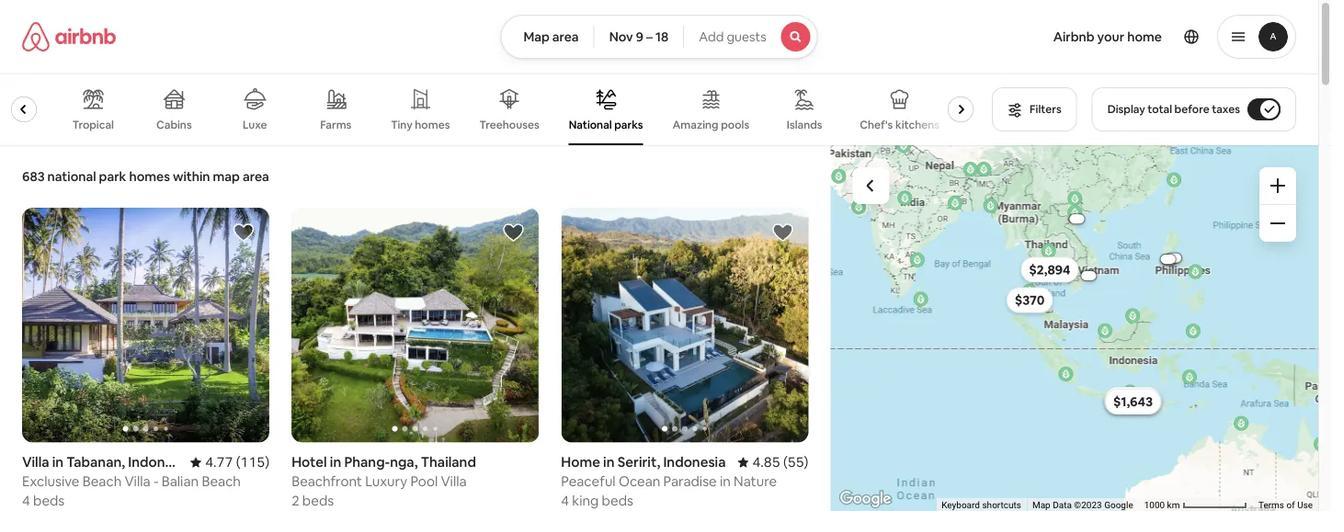 Task type: vqa. For each thing, say whether or not it's contained in the screenshot.
the Apartment
no



Task type: describe. For each thing, give the bounding box(es) containing it.
4.85 out of 5 average rating,  55 reviews image
[[738, 453, 808, 471]]

home
[[561, 453, 600, 471]]

farms
[[320, 118, 352, 132]]

683 national park homes within map area
[[22, 168, 269, 185]]

tiny homes
[[391, 118, 450, 132]]

$2,894
[[1029, 261, 1070, 278]]

pool
[[410, 473, 438, 491]]

chef's
[[860, 118, 893, 132]]

terms
[[1258, 500, 1284, 511]]

4.77 out of 5 average rating,  115 reviews image
[[190, 453, 269, 471]]

guests
[[727, 28, 766, 45]]

beds inside home in seririt, indonesia peaceful ocean paradise in nature 4 king beds
[[602, 492, 633, 510]]

display total before taxes button
[[1092, 87, 1296, 131]]

$2,894 button
[[1021, 257, 1078, 283]]

google image
[[835, 487, 896, 511]]

ocean
[[619, 473, 660, 491]]

$1,560 button
[[1104, 387, 1161, 413]]

pools
[[721, 118, 749, 132]]

exclusive
[[22, 473, 79, 491]]

airbnb
[[1053, 28, 1095, 45]]

terms of use link
[[1258, 500, 1313, 511]]

beds inside the hotel in phang-nga, thailand beachfront luxury pool villa 2 beds
[[302, 492, 334, 510]]

filters
[[1030, 102, 1062, 116]]

0 horizontal spatial homes
[[129, 168, 170, 185]]

kitchens
[[895, 118, 940, 132]]

(115)
[[236, 453, 269, 471]]

park
[[99, 168, 126, 185]]

data
[[1053, 500, 1072, 511]]

9
[[636, 28, 644, 45]]

nov 9 – 18 button
[[594, 15, 684, 59]]

$3,348
[[1112, 394, 1154, 410]]

4.85
[[752, 453, 780, 471]]

add to wishlist: hotel in phang-nga, thailand image
[[502, 222, 524, 244]]

airbnb your home link
[[1042, 17, 1173, 56]]

indonesia
[[663, 453, 726, 471]]

parks
[[614, 117, 643, 132]]

nga,
[[390, 453, 418, 471]]

$370 button
[[1006, 287, 1053, 313]]

$1,643 button
[[1105, 389, 1161, 415]]

$1,643
[[1113, 394, 1153, 410]]

4.77 (115)
[[205, 453, 269, 471]]

$3,348 button
[[1104, 389, 1162, 415]]

area inside button
[[552, 28, 579, 45]]

km
[[1167, 500, 1180, 511]]

-
[[153, 473, 159, 491]]

display
[[1108, 102, 1145, 116]]

map
[[213, 168, 240, 185]]

nature
[[734, 473, 777, 491]]

national parks
[[569, 117, 643, 132]]

4 inside home in seririt, indonesia peaceful ocean paradise in nature 4 king beds
[[561, 492, 569, 510]]

group containing national parks
[[0, 74, 981, 145]]

keyboard shortcuts button
[[942, 499, 1021, 511]]

add
[[699, 28, 724, 45]]

keyboard shortcuts
[[942, 500, 1021, 511]]

shortcuts
[[982, 500, 1021, 511]]

(55)
[[783, 453, 808, 471]]

1000 km button
[[1139, 498, 1253, 511]]

use
[[1297, 500, 1313, 511]]

18
[[655, 28, 669, 45]]

nov
[[609, 28, 633, 45]]

add to wishlist: villa in tabanan, indonesia image
[[233, 222, 255, 244]]

chef's kitchens
[[860, 118, 940, 132]]

in for home
[[603, 453, 615, 471]]

$370
[[1015, 292, 1044, 308]]

before
[[1175, 102, 1210, 116]]

king
[[572, 492, 599, 510]]

1000
[[1144, 500, 1165, 511]]

group for peaceful ocean paradise in nature
[[561, 208, 808, 443]]

–
[[646, 28, 653, 45]]

1 horizontal spatial homes
[[415, 118, 450, 132]]

tiny
[[391, 118, 413, 132]]

luxury
[[365, 473, 407, 491]]



Task type: locate. For each thing, give the bounding box(es) containing it.
terms of use
[[1258, 500, 1313, 511]]

google map
showing 20 stays. region
[[831, 138, 1328, 511]]

0 vertical spatial area
[[552, 28, 579, 45]]

paradise
[[663, 473, 717, 491]]

in
[[330, 453, 341, 471], [603, 453, 615, 471], [720, 473, 731, 491]]

map data ©2023 google
[[1032, 500, 1133, 511]]

1 beds from the left
[[33, 492, 65, 510]]

map area button
[[500, 15, 594, 59]]

national
[[569, 117, 612, 132]]

amazing pools
[[673, 118, 749, 132]]

luxe
[[243, 118, 267, 132]]

filters button
[[992, 87, 1077, 131]]

tropical
[[72, 118, 114, 132]]

1 horizontal spatial area
[[552, 28, 579, 45]]

map for map area
[[523, 28, 550, 45]]

homes right park
[[129, 168, 170, 185]]

beachfront
[[292, 473, 362, 491]]

villa
[[125, 473, 150, 491], [441, 473, 467, 491]]

airbnb your home
[[1053, 28, 1162, 45]]

beach down 4.77
[[202, 473, 241, 491]]

0 horizontal spatial beds
[[33, 492, 65, 510]]

1 horizontal spatial map
[[1032, 500, 1050, 511]]

add guests
[[699, 28, 766, 45]]

1 beach from the left
[[82, 473, 122, 491]]

hotel
[[292, 453, 327, 471]]

hotel in phang-nga, thailand beachfront luxury pool villa 2 beds
[[292, 453, 476, 510]]

4 down exclusive
[[22, 492, 30, 510]]

0 horizontal spatial map
[[523, 28, 550, 45]]

2 horizontal spatial beds
[[602, 492, 633, 510]]

in up peaceful
[[603, 453, 615, 471]]

1 horizontal spatial beds
[[302, 492, 334, 510]]

nov 9 – 18
[[609, 28, 669, 45]]

in for hotel
[[330, 453, 341, 471]]

homes right 'tiny'
[[415, 118, 450, 132]]

0 vertical spatial homes
[[415, 118, 450, 132]]

none search field containing map area
[[500, 15, 818, 59]]

$5,908 button
[[1149, 255, 1186, 264]]

display total before taxes
[[1108, 102, 1240, 116]]

1 vertical spatial homes
[[129, 168, 170, 185]]

seririt,
[[617, 453, 660, 471]]

1 horizontal spatial villa
[[441, 473, 467, 491]]

beds down the ocean
[[602, 492, 633, 510]]

map left data
[[1032, 500, 1050, 511]]

within
[[173, 168, 210, 185]]

villa left -
[[125, 473, 150, 491]]

villa inside exclusive beach villa - balian beach 4 beds
[[125, 473, 150, 491]]

your
[[1097, 28, 1125, 45]]

2 beds from the left
[[302, 492, 334, 510]]

©2023
[[1074, 500, 1102, 511]]

villa down thailand
[[441, 473, 467, 491]]

add guests button
[[683, 15, 818, 59]]

4
[[22, 492, 30, 510], [561, 492, 569, 510]]

1000 km
[[1144, 500, 1182, 511]]

1 horizontal spatial 4
[[561, 492, 569, 510]]

in left the nature
[[720, 473, 731, 491]]

0 horizontal spatial 4
[[22, 492, 30, 510]]

map left nov
[[523, 28, 550, 45]]

beds
[[33, 492, 65, 510], [302, 492, 334, 510], [602, 492, 633, 510]]

zoom out image
[[1271, 216, 1285, 231]]

0 horizontal spatial villa
[[125, 473, 150, 491]]

map for map data ©2023 google
[[1032, 500, 1050, 511]]

4 left king
[[561, 492, 569, 510]]

add to wishlist: home in seririt, indonesia image
[[772, 222, 794, 244]]

1 vertical spatial map
[[1032, 500, 1050, 511]]

area
[[552, 28, 579, 45], [243, 168, 269, 185]]

1 horizontal spatial in
[[603, 453, 615, 471]]

profile element
[[840, 0, 1296, 74]]

beds inside exclusive beach villa - balian beach 4 beds
[[33, 492, 65, 510]]

2 horizontal spatial in
[[720, 473, 731, 491]]

beds down beachfront
[[302, 492, 334, 510]]

3 beds from the left
[[602, 492, 633, 510]]

$1,560
[[1113, 392, 1152, 408]]

4.77
[[205, 453, 233, 471]]

map inside button
[[523, 28, 550, 45]]

1 horizontal spatial beach
[[202, 473, 241, 491]]

homes
[[415, 118, 450, 132], [129, 168, 170, 185]]

of
[[1287, 500, 1295, 511]]

0 horizontal spatial beach
[[82, 473, 122, 491]]

1 vertical spatial area
[[243, 168, 269, 185]]

thailand
[[421, 453, 476, 471]]

villa inside the hotel in phang-nga, thailand beachfront luxury pool villa 2 beds
[[441, 473, 467, 491]]

4.85 (55)
[[752, 453, 808, 471]]

amazing
[[673, 118, 719, 132]]

2 beach from the left
[[202, 473, 241, 491]]

2 villa from the left
[[441, 473, 467, 491]]

google
[[1104, 500, 1133, 511]]

4 inside exclusive beach villa - balian beach 4 beds
[[22, 492, 30, 510]]

map area
[[523, 28, 579, 45]]

phang-
[[344, 453, 390, 471]]

home in seririt, indonesia peaceful ocean paradise in nature 4 king beds
[[561, 453, 777, 510]]

0 vertical spatial map
[[523, 28, 550, 45]]

683
[[22, 168, 45, 185]]

cabins
[[156, 118, 192, 132]]

1 4 from the left
[[22, 492, 30, 510]]

total
[[1148, 102, 1172, 116]]

area left nov
[[552, 28, 579, 45]]

None search field
[[500, 15, 818, 59]]

in up beachfront
[[330, 453, 341, 471]]

group for beachfront luxury pool villa
[[292, 208, 539, 443]]

group for exclusive beach villa - balian beach
[[22, 208, 269, 443]]

in inside the hotel in phang-nga, thailand beachfront luxury pool villa 2 beds
[[330, 453, 341, 471]]

group
[[0, 74, 981, 145], [22, 208, 269, 443], [292, 208, 539, 443], [561, 208, 808, 443]]

national
[[47, 168, 96, 185]]

keyboard
[[942, 500, 980, 511]]

treehouses
[[479, 118, 539, 132]]

2 4 from the left
[[561, 492, 569, 510]]

exclusive beach villa - balian beach 4 beds
[[22, 473, 241, 510]]

home
[[1127, 28, 1162, 45]]

2
[[292, 492, 299, 510]]

0 horizontal spatial area
[[243, 168, 269, 185]]

1 villa from the left
[[125, 473, 150, 491]]

taxes
[[1212, 102, 1240, 116]]

islands
[[787, 118, 822, 132]]

beds down exclusive
[[33, 492, 65, 510]]

peaceful
[[561, 473, 616, 491]]

0 horizontal spatial in
[[330, 453, 341, 471]]

beach right exclusive
[[82, 473, 122, 491]]

$5,908
[[1160, 256, 1176, 262]]

area right map at the left top of the page
[[243, 168, 269, 185]]

zoom in image
[[1271, 178, 1285, 193]]



